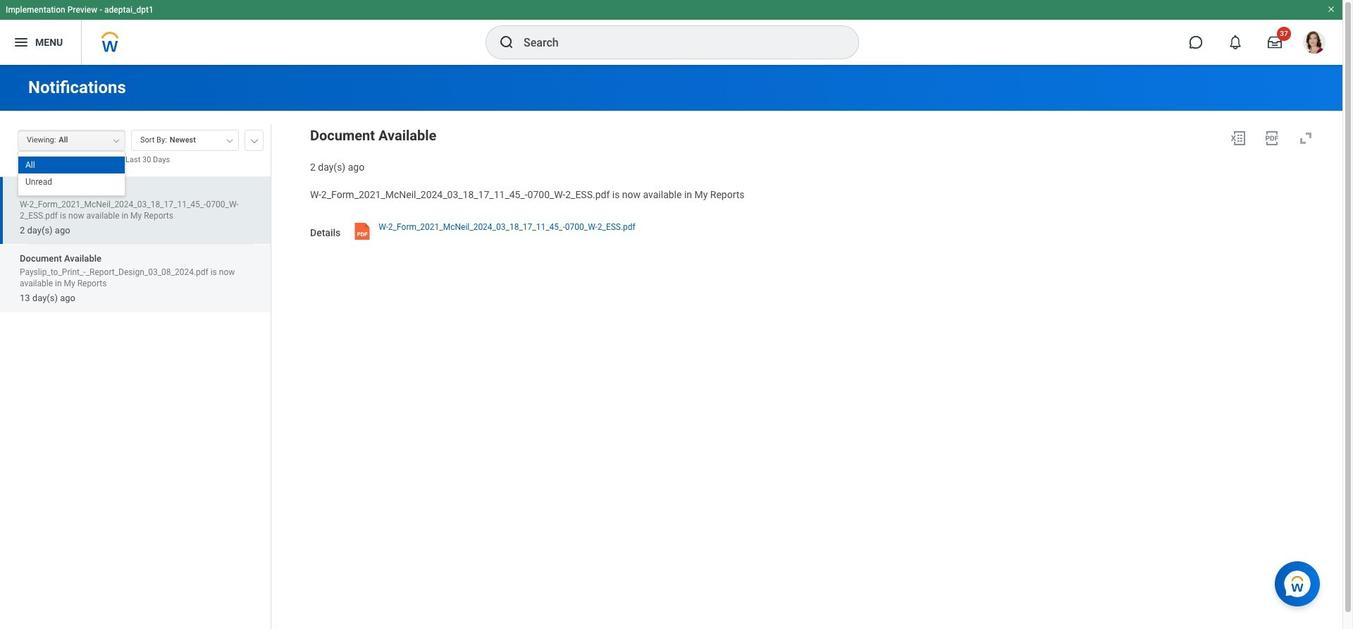 Task type: locate. For each thing, give the bounding box(es) containing it.
main content
[[0, 65, 1343, 629]]

region
[[310, 124, 1321, 174]]

profile logan mcneil image
[[1304, 31, 1326, 56]]

more image
[[250, 136, 259, 143]]

view printable version (pdf) image
[[1264, 130, 1281, 147]]

banner
[[0, 0, 1343, 65]]

export to excel image
[[1231, 130, 1247, 147]]

tab panel
[[0, 123, 271, 629]]

inbox items list box
[[0, 176, 271, 629]]

search image
[[499, 34, 515, 51]]



Task type: describe. For each thing, give the bounding box(es) containing it.
close environment banner image
[[1328, 5, 1336, 13]]

viewing list box
[[18, 157, 125, 191]]

Search Workday  search field
[[524, 27, 830, 58]]

justify image
[[13, 34, 30, 51]]

notifications large image
[[1229, 35, 1243, 49]]

fullscreen image
[[1298, 130, 1315, 147]]

inbox large image
[[1269, 35, 1283, 49]]



Task type: vqa. For each thing, say whether or not it's contained in the screenshot.
'spend authorization approvals' button
no



